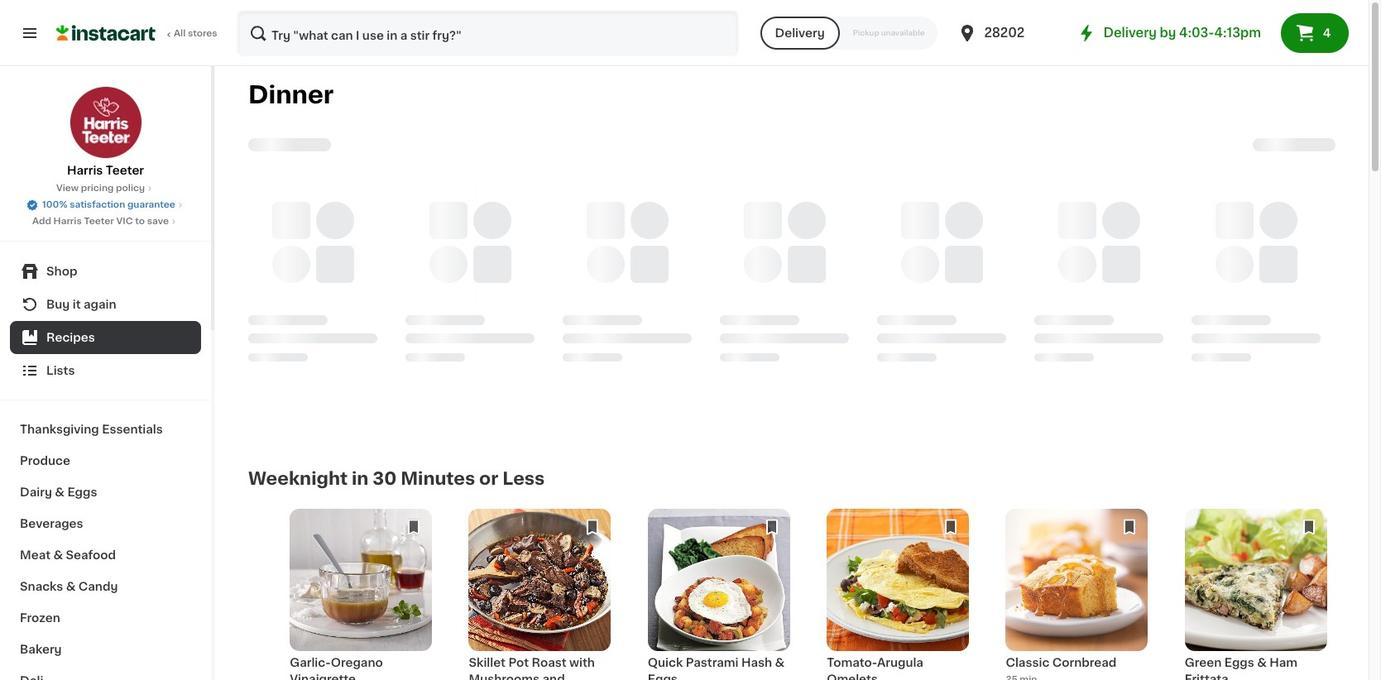 Task type: describe. For each thing, give the bounding box(es) containing it.
pot
[[509, 657, 529, 669]]

classic cornbread link
[[1006, 509, 1149, 681]]

0 vertical spatial teeter
[[106, 165, 144, 176]]

policy
[[116, 184, 145, 193]]

0 vertical spatial harris
[[67, 165, 103, 176]]

garlic-oregano vinaigrette link
[[290, 509, 432, 681]]

produce link
[[10, 445, 201, 477]]

shop link
[[10, 255, 201, 288]]

lists
[[46, 365, 75, 377]]

& for snacks
[[66, 581, 76, 593]]

green eggs & ham frittata
[[1185, 657, 1298, 681]]

recipe card group containing classic cornbread
[[1006, 509, 1149, 681]]

& inside green eggs & ham frittata
[[1258, 657, 1267, 669]]

thanksgiving essentials
[[20, 424, 163, 435]]

minutes
[[401, 470, 475, 488]]

oregano
[[331, 657, 383, 669]]

delivery button
[[761, 17, 840, 50]]

cornbread
[[1053, 657, 1117, 669]]

beverages
[[20, 518, 83, 530]]

garlic-oregano vinaigrette
[[290, 657, 383, 681]]

skillet
[[469, 657, 506, 669]]

add harris teeter vic to save link
[[32, 215, 179, 229]]

delivery for delivery
[[775, 27, 825, 39]]

0 vertical spatial eggs
[[67, 487, 97, 498]]

recipe card group containing tomato-arugula omelets
[[827, 509, 970, 681]]

4 button
[[1282, 13, 1350, 53]]

ham
[[1270, 657, 1298, 669]]

snacks & candy link
[[10, 571, 201, 603]]

produce
[[20, 455, 70, 467]]

hash
[[742, 657, 773, 669]]

dinner
[[248, 83, 334, 107]]

pastrami
[[686, 657, 739, 669]]

100% satisfaction guarantee button
[[26, 195, 185, 212]]

omelets
[[827, 674, 878, 681]]

4:13pm
[[1215, 26, 1262, 39]]

shop
[[46, 266, 77, 277]]

snacks
[[20, 581, 63, 593]]

snacks & candy
[[20, 581, 118, 593]]

& inside quick pastrami hash & eggs
[[775, 657, 785, 669]]

arugula
[[878, 657, 924, 669]]

tomato-arugula omelets
[[827, 657, 924, 681]]

100%
[[42, 200, 67, 209]]

recipe card group containing garlic-oregano vinaigrette
[[290, 509, 432, 681]]

all stores
[[174, 29, 217, 38]]

eggs inside quick pastrami hash & eggs
[[648, 674, 678, 681]]

tomato-arugula omelets link
[[827, 509, 970, 681]]

essentials
[[102, 424, 163, 435]]

& for dairy
[[55, 487, 65, 498]]

1 vertical spatial teeter
[[84, 217, 114, 226]]

roast
[[532, 657, 567, 669]]

dairy & eggs
[[20, 487, 97, 498]]

add
[[32, 217, 51, 226]]

seafood
[[66, 550, 116, 561]]

quick pastrami hash & eggs link
[[648, 509, 791, 681]]

recipes link
[[10, 321, 201, 354]]

harris teeter link
[[67, 86, 144, 179]]

1 vertical spatial harris
[[53, 217, 82, 226]]

bakery link
[[10, 634, 201, 666]]

recipes
[[46, 332, 95, 344]]

30
[[373, 470, 397, 488]]

tomato-
[[827, 657, 878, 669]]

delivery for delivery by 4:03-4:13pm
[[1104, 26, 1157, 39]]

beverages link
[[10, 508, 201, 540]]



Task type: vqa. For each thing, say whether or not it's contained in the screenshot.
recipe card group containing Green Eggs & Ham Frittata
yes



Task type: locate. For each thing, give the bounding box(es) containing it.
1 horizontal spatial delivery
[[1104, 26, 1157, 39]]

Search field
[[238, 12, 737, 55]]

& right dairy
[[55, 487, 65, 498]]

28202
[[985, 26, 1025, 39]]

harris teeter logo image
[[69, 86, 142, 159]]

& left candy
[[66, 581, 76, 593]]

meat
[[20, 550, 51, 561]]

satisfaction
[[70, 200, 125, 209]]

weeknight in 30 minutes or less
[[248, 470, 545, 488]]

eggs down quick
[[648, 674, 678, 681]]

eggs down the produce link
[[67, 487, 97, 498]]

recipe card group containing skillet pot roast with mushrooms an
[[469, 509, 611, 681]]

3 recipe card group from the left
[[648, 509, 791, 681]]

& right meat
[[53, 550, 63, 561]]

recipe card group containing quick pastrami hash & eggs
[[648, 509, 791, 681]]

& left ham
[[1258, 657, 1267, 669]]

harris up pricing on the top of the page
[[67, 165, 103, 176]]

teeter
[[106, 165, 144, 176], [84, 217, 114, 226]]

skillet pot roast with mushrooms an
[[469, 657, 595, 681]]

& for meat
[[53, 550, 63, 561]]

meat & seafood link
[[10, 540, 201, 571]]

6 recipe card group from the left
[[1185, 509, 1328, 681]]

1 horizontal spatial eggs
[[648, 674, 678, 681]]

add harris teeter vic to save
[[32, 217, 169, 226]]

quick
[[648, 657, 683, 669]]

frozen link
[[10, 603, 201, 634]]

thanksgiving
[[20, 424, 99, 435]]

meat & seafood
[[20, 550, 116, 561]]

all stores link
[[56, 10, 219, 56]]

buy it again link
[[10, 288, 201, 321]]

5 recipe card group from the left
[[1006, 509, 1149, 681]]

instacart logo image
[[56, 23, 156, 43]]

eggs
[[67, 487, 97, 498], [1225, 657, 1255, 669], [648, 674, 678, 681]]

dairy
[[20, 487, 52, 498]]

harris
[[67, 165, 103, 176], [53, 217, 82, 226]]

view pricing policy
[[56, 184, 145, 193]]

recipe card group containing green eggs & ham frittata
[[1185, 509, 1328, 681]]

dairy & eggs link
[[10, 477, 201, 508]]

quick pastrami hash & eggs
[[648, 657, 785, 681]]

frozen
[[20, 613, 60, 624]]

2 vertical spatial eggs
[[648, 674, 678, 681]]

stores
[[188, 29, 217, 38]]

candy
[[78, 581, 118, 593]]

garlic-
[[290, 657, 331, 669]]

frittata
[[1185, 674, 1229, 681]]

less
[[503, 470, 545, 488]]

teeter up policy
[[106, 165, 144, 176]]

buy it again
[[46, 299, 116, 310]]

vic
[[116, 217, 133, 226]]

view
[[56, 184, 79, 193]]

harris teeter
[[67, 165, 144, 176]]

1 recipe card group from the left
[[290, 509, 432, 681]]

save
[[147, 217, 169, 226]]

with
[[570, 657, 595, 669]]

delivery by 4:03-4:13pm link
[[1078, 23, 1262, 43]]

2 recipe card group from the left
[[469, 509, 611, 681]]

harris down 100%
[[53, 217, 82, 226]]

teeter down satisfaction
[[84, 217, 114, 226]]

thanksgiving essentials link
[[10, 414, 201, 445]]

100% satisfaction guarantee
[[42, 200, 175, 209]]

buy
[[46, 299, 70, 310]]

4 recipe card group from the left
[[827, 509, 970, 681]]

4
[[1324, 27, 1332, 39]]

lists link
[[10, 354, 201, 387]]

to
[[135, 217, 145, 226]]

28202 button
[[958, 10, 1058, 56]]

4:03-
[[1180, 26, 1215, 39]]

or
[[479, 470, 499, 488]]

eggs up frittata at the bottom right of page
[[1225, 657, 1255, 669]]

0 horizontal spatial eggs
[[67, 487, 97, 498]]

eggs inside green eggs & ham frittata
[[1225, 657, 1255, 669]]

&
[[55, 487, 65, 498], [53, 550, 63, 561], [66, 581, 76, 593], [775, 657, 785, 669], [1258, 657, 1267, 669]]

again
[[84, 299, 116, 310]]

delivery inside button
[[775, 27, 825, 39]]

classic
[[1006, 657, 1050, 669]]

service type group
[[761, 17, 938, 50]]

weeknight
[[248, 470, 348, 488]]

bakery
[[20, 644, 62, 656]]

delivery by 4:03-4:13pm
[[1104, 26, 1262, 39]]

pricing
[[81, 184, 114, 193]]

recipe card group
[[290, 509, 432, 681], [469, 509, 611, 681], [648, 509, 791, 681], [827, 509, 970, 681], [1006, 509, 1149, 681], [1185, 509, 1328, 681]]

view pricing policy link
[[56, 182, 155, 195]]

by
[[1160, 26, 1177, 39]]

1 vertical spatial eggs
[[1225, 657, 1255, 669]]

green eggs & ham frittata link
[[1185, 509, 1328, 681]]

it
[[73, 299, 81, 310]]

green
[[1185, 657, 1222, 669]]

& right hash
[[775, 657, 785, 669]]

vinaigrette
[[290, 674, 356, 681]]

2 horizontal spatial eggs
[[1225, 657, 1255, 669]]

mushrooms
[[469, 674, 540, 681]]

all
[[174, 29, 186, 38]]

skillet pot roast with mushrooms an link
[[469, 509, 611, 681]]

0 horizontal spatial delivery
[[775, 27, 825, 39]]

in
[[352, 470, 369, 488]]

classic cornbread
[[1006, 657, 1117, 669]]

guarantee
[[127, 200, 175, 209]]

None search field
[[237, 10, 739, 56]]



